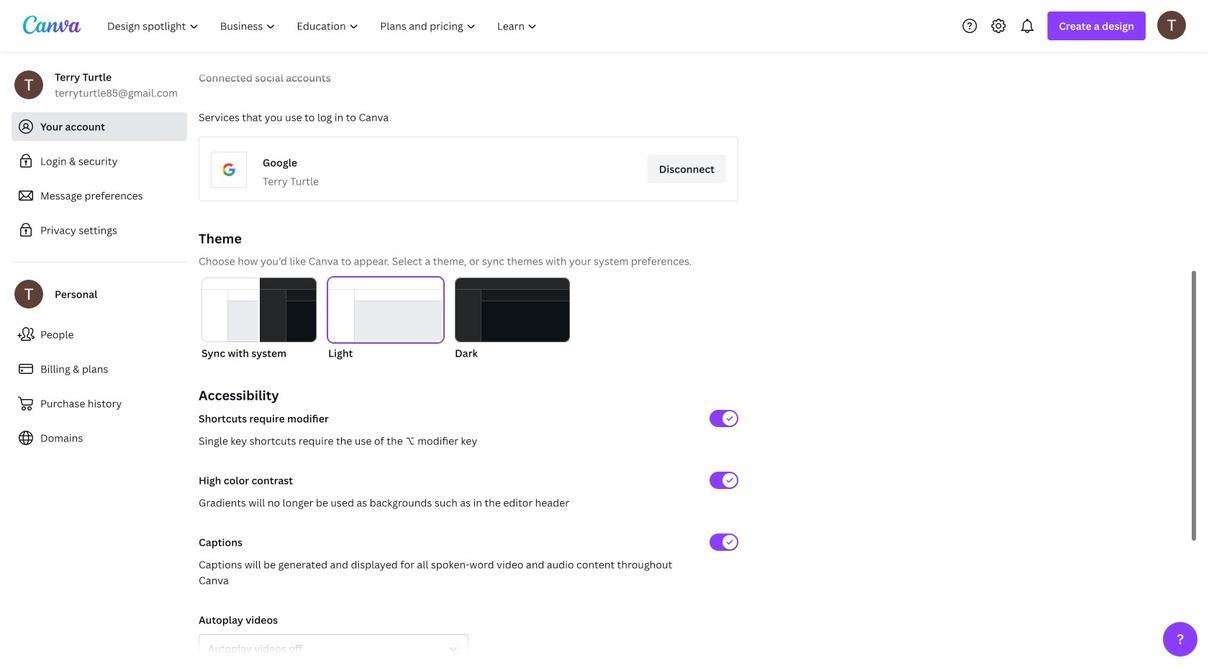 Task type: locate. For each thing, give the bounding box(es) containing it.
top level navigation element
[[98, 12, 549, 40]]

None button
[[202, 278, 317, 361], [328, 278, 443, 361], [455, 278, 570, 361], [199, 635, 469, 664], [202, 278, 317, 361], [328, 278, 443, 361], [455, 278, 570, 361], [199, 635, 469, 664]]



Task type: describe. For each thing, give the bounding box(es) containing it.
terry turtle image
[[1157, 11, 1186, 39]]



Task type: vqa. For each thing, say whether or not it's contained in the screenshot.
Owner Button on the top left of page
no



